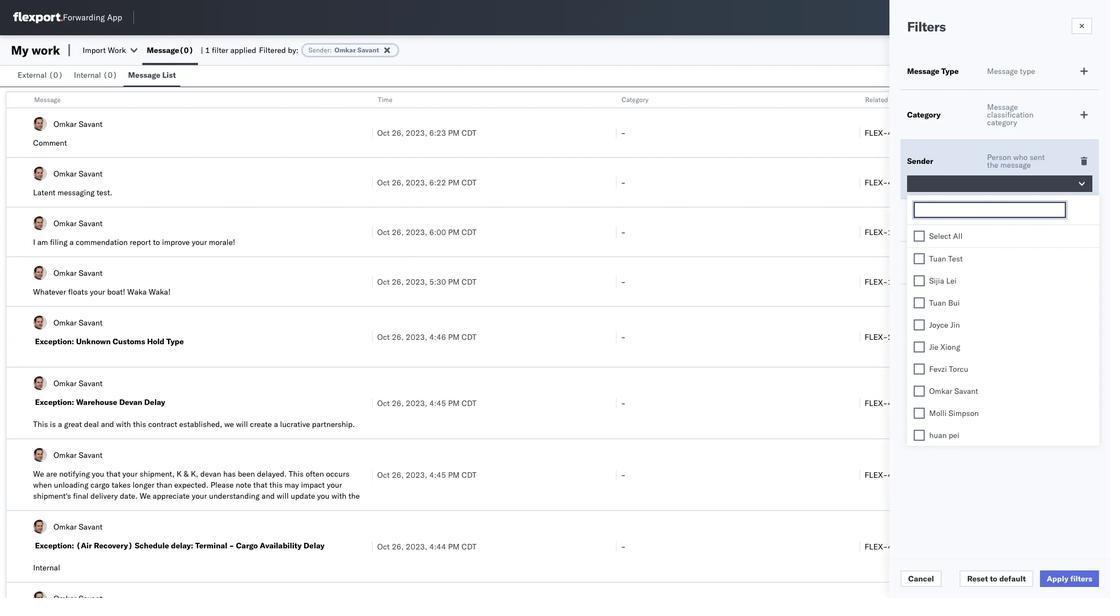Task type: vqa. For each thing, say whether or not it's contained in the screenshot.
2:59 AM EDT, Nov 5, 2022
no



Task type: locate. For each thing, give the bounding box(es) containing it.
0 vertical spatial the
[[988, 160, 999, 170]]

2 26, from the top
[[392, 177, 404, 187]]

filters
[[1071, 574, 1093, 584]]

pm
[[448, 128, 460, 138], [448, 177, 460, 187], [448, 227, 460, 237], [448, 277, 460, 287], [448, 332, 460, 342], [448, 398, 460, 408], [448, 470, 460, 480], [448, 542, 460, 552]]

forwarding app
[[63, 12, 122, 23]]

3 2023, from the top
[[406, 227, 428, 237]]

savant up simpson
[[955, 386, 979, 396]]

omkar savant up the messaging
[[54, 169, 103, 179]]

1 vertical spatial this
[[289, 469, 304, 479]]

None text field
[[918, 206, 1066, 215]]

(0) right external
[[49, 70, 63, 80]]

will right we
[[236, 419, 248, 429]]

we are notifying you that your shipment, k & k, devan has been delayed. this often occurs when unloading cargo takes longer than expected. please note that this may impact your shipment's final delivery date. we appreciate your understanding and will update you with the status of your shipment as soon as possible.
[[33, 469, 360, 512]]

1 4:45 from the top
[[430, 398, 446, 408]]

schedule
[[135, 541, 169, 551]]

1 horizontal spatial work
[[890, 95, 905, 104]]

messaging
[[58, 188, 95, 198]]

1 vertical spatial this
[[270, 480, 283, 490]]

1 flex- from the top
[[865, 128, 888, 138]]

(0)
[[179, 45, 194, 55], [49, 70, 63, 80], [103, 70, 117, 80]]

1 horizontal spatial shipment
[[988, 219, 1020, 229]]

note
[[236, 480, 251, 490]]

established,
[[179, 419, 222, 429]]

my work
[[11, 42, 60, 58]]

0 horizontal spatial the
[[349, 491, 360, 501]]

0 vertical spatial internal
[[74, 70, 101, 80]]

work
[[32, 42, 60, 58], [890, 95, 905, 104]]

your left boat!
[[90, 287, 105, 297]]

0 vertical spatial you
[[92, 469, 104, 479]]

- for latent
[[621, 177, 626, 187]]

omkar down fevzi
[[930, 386, 953, 396]]

of
[[57, 502, 64, 512]]

4 flex- from the top
[[865, 277, 888, 287]]

shipment left id
[[988, 219, 1020, 229]]

(0) down import work
[[103, 70, 117, 80]]

applied
[[230, 45, 256, 55]]

1 horizontal spatial this
[[270, 480, 283, 490]]

boat!
[[107, 287, 125, 297]]

omkar savant up the (air
[[54, 522, 103, 532]]

exception: warehouse devan delay
[[35, 397, 165, 407]]

flex- for whatever
[[865, 277, 888, 287]]

we
[[224, 419, 234, 429]]

oct 26, 2023, 6:22 pm cdt
[[377, 177, 477, 187]]

omkar savant up comment
[[54, 119, 103, 129]]

2 458574 from the top
[[888, 177, 917, 187]]

4 2023, from the top
[[406, 277, 428, 287]]

6 2023, from the top
[[406, 398, 428, 408]]

jie xiong
[[930, 342, 961, 352]]

savant right :
[[358, 46, 379, 54]]

omkar savant up molli simpson
[[930, 386, 979, 396]]

understanding
[[209, 491, 260, 501]]

2023, for comment
[[406, 128, 428, 138]]

this down 'delayed.'
[[270, 480, 283, 490]]

pei
[[949, 430, 960, 440]]

1 vertical spatial with
[[332, 491, 347, 501]]

0 vertical spatial exception:
[[35, 337, 74, 347]]

that up takes in the left of the page
[[106, 469, 120, 479]]

message left type
[[988, 66, 1019, 76]]

by:
[[288, 45, 299, 55]]

2 4:45 from the top
[[430, 470, 446, 480]]

1 oct from the top
[[377, 128, 390, 138]]

2 oct from the top
[[377, 177, 390, 187]]

exception: left the (air
[[35, 541, 74, 551]]

internal
[[74, 70, 101, 80], [33, 563, 60, 573]]

cancel button
[[901, 571, 942, 587]]

this left is
[[33, 419, 48, 429]]

0 vertical spatial 4:45
[[430, 398, 446, 408]]

and down 'delayed.'
[[262, 491, 275, 501]]

we up when
[[33, 469, 44, 479]]

(0) inside 'button'
[[49, 70, 63, 80]]

flex- for comment
[[865, 128, 888, 138]]

1 horizontal spatial we
[[140, 491, 151, 501]]

1 cdt from the top
[[462, 128, 477, 138]]

type
[[942, 66, 959, 76], [166, 337, 184, 347]]

and inside we are notifying you that your shipment, k & k, devan has been delayed. this often occurs when unloading cargo takes longer than expected. please note that this may impact your shipment's final delivery date. we appreciate your understanding and will update you with the status of your shipment as soon as possible.
[[262, 491, 275, 501]]

0 horizontal spatial category
[[622, 95, 649, 104]]

savant up whatever floats your boat! waka waka! at the top of the page
[[79, 268, 103, 278]]

3 exception: from the top
[[35, 541, 74, 551]]

shipment inside we are notifying you that your shipment, k & k, devan has been delayed. this often occurs when unloading cargo takes longer than expected. please note that this may impact your shipment's final delivery date. we appreciate your understanding and will update you with the status of your shipment as soon as possible.
[[83, 502, 116, 512]]

update
[[291, 491, 315, 501]]

pm for comment
[[448, 128, 460, 138]]

1 flex- 458574 from the top
[[865, 128, 917, 138]]

0 vertical spatial this
[[33, 419, 48, 429]]

0 vertical spatial tuan
[[930, 254, 947, 264]]

sender for sender : omkar savant
[[309, 46, 330, 54]]

and
[[101, 419, 114, 429], [262, 491, 275, 501]]

omkar savant up floats
[[54, 268, 103, 278]]

message for message
[[34, 95, 61, 104]]

to
[[153, 237, 160, 247], [991, 574, 998, 584]]

am
[[37, 237, 48, 247]]

1 horizontal spatial internal
[[74, 70, 101, 80]]

4 pm from the top
[[448, 277, 460, 287]]

0 horizontal spatial you
[[92, 469, 104, 479]]

1 vertical spatial will
[[277, 491, 289, 501]]

1 exception: from the top
[[35, 337, 74, 347]]

0 vertical spatial to
[[153, 237, 160, 247]]

1 2023, from the top
[[406, 128, 428, 138]]

tuan test
[[930, 254, 964, 264]]

1 26, from the top
[[392, 128, 404, 138]]

5 26, from the top
[[392, 332, 404, 342]]

omkar savant up filing at the left of the page
[[54, 218, 103, 228]]

and right deal
[[101, 419, 114, 429]]

this inside we are notifying you that your shipment, k & k, devan has been delayed. this often occurs when unloading cargo takes longer than expected. please note that this may impact your shipment's final delivery date. we appreciate your understanding and will update you with the status of your shipment as soon as possible.
[[289, 469, 304, 479]]

|
[[201, 45, 203, 55]]

type right hold
[[166, 337, 184, 347]]

type up "item/shipment" at the top
[[942, 66, 959, 76]]

0 horizontal spatial to
[[153, 237, 160, 247]]

4 resize handle column header from the left
[[1091, 92, 1104, 598]]

None checkbox
[[914, 231, 925, 242], [914, 275, 925, 286], [914, 297, 925, 308], [914, 342, 925, 353], [914, 364, 925, 375], [914, 386, 925, 397], [914, 408, 925, 419], [914, 430, 925, 441], [914, 231, 925, 242], [914, 275, 925, 286], [914, 297, 925, 308], [914, 342, 925, 353], [914, 364, 925, 375], [914, 386, 925, 397], [914, 408, 925, 419], [914, 430, 925, 441]]

1 pm from the top
[[448, 128, 460, 138]]

0 vertical spatial type
[[942, 66, 959, 76]]

bui
[[949, 298, 960, 308]]

0 horizontal spatial that
[[106, 469, 120, 479]]

status
[[33, 502, 55, 512]]

0 vertical spatial sender
[[309, 46, 330, 54]]

cancel
[[909, 574, 935, 584]]

list
[[162, 70, 176, 80]]

date
[[939, 258, 957, 268]]

oct
[[377, 128, 390, 138], [377, 177, 390, 187], [377, 227, 390, 237], [377, 277, 390, 287], [377, 332, 390, 342], [377, 398, 390, 408], [377, 470, 390, 480], [377, 542, 390, 552]]

than
[[157, 480, 172, 490]]

omkar savant
[[54, 119, 103, 129], [54, 169, 103, 179], [54, 218, 103, 228], [54, 268, 103, 278], [54, 318, 103, 328], [54, 378, 103, 388], [930, 386, 979, 396], [54, 450, 103, 460], [54, 522, 103, 532]]

1 resize handle column header from the left
[[359, 92, 372, 598]]

5 flex- from the top
[[865, 332, 888, 342]]

simpson
[[949, 408, 980, 418]]

2 flex- 458574 from the top
[[865, 177, 917, 187]]

waka!
[[149, 287, 171, 297]]

flex- 458574 for latent
[[865, 177, 917, 187]]

with down devan
[[116, 419, 131, 429]]

resize handle column header for category
[[847, 92, 860, 598]]

2 pm from the top
[[448, 177, 460, 187]]

0 horizontal spatial internal
[[33, 563, 60, 573]]

cargo
[[91, 480, 110, 490]]

k
[[177, 469, 182, 479]]

7 2023, from the top
[[406, 470, 428, 480]]

1 458574 from the top
[[888, 128, 917, 138]]

0 horizontal spatial and
[[101, 419, 114, 429]]

shipment's
[[33, 491, 71, 501]]

we down longer
[[140, 491, 151, 501]]

message inside button
[[128, 70, 161, 80]]

1 horizontal spatial this
[[289, 469, 304, 479]]

savant down the internal (0) button
[[79, 119, 103, 129]]

pm for whatever
[[448, 277, 460, 287]]

exception:
[[35, 337, 74, 347], [35, 397, 74, 407], [35, 541, 74, 551]]

4 cdt from the top
[[462, 277, 477, 287]]

1 vertical spatial oct 26, 2023, 4:45 pm cdt
[[377, 470, 477, 480]]

0 horizontal spatial shipment
[[83, 502, 116, 512]]

delayed.
[[257, 469, 287, 479]]

you up cargo
[[92, 469, 104, 479]]

internal inside button
[[74, 70, 101, 80]]

1 horizontal spatial that
[[253, 480, 268, 490]]

omkar savant inside list box
[[930, 386, 979, 396]]

impact
[[301, 480, 325, 490]]

may
[[285, 480, 299, 490]]

3 26, from the top
[[392, 227, 404, 237]]

i am filing a commendation report to improve your morale!
[[33, 237, 235, 247]]

message up the category
[[988, 102, 1019, 112]]

message for message type
[[908, 66, 940, 76]]

1 vertical spatial 4:45
[[430, 470, 446, 480]]

0 vertical spatial shipment
[[988, 219, 1020, 229]]

who
[[1014, 152, 1028, 162]]

(0) left |
[[179, 45, 194, 55]]

to right report
[[153, 237, 160, 247]]

work for related
[[890, 95, 905, 104]]

message left list
[[128, 70, 161, 80]]

0 horizontal spatial sender
[[309, 46, 330, 54]]

message up list
[[147, 45, 179, 55]]

6 flex- from the top
[[865, 398, 888, 408]]

import work button
[[83, 45, 126, 55]]

0 horizontal spatial (0)
[[49, 70, 63, 80]]

omkar savant up "unknown"
[[54, 318, 103, 328]]

0 horizontal spatial with
[[116, 419, 131, 429]]

savant up "unknown"
[[79, 318, 103, 328]]

458574 for we
[[888, 470, 917, 480]]

filtered
[[259, 45, 286, 55]]

1 horizontal spatial (0)
[[103, 70, 117, 80]]

external (0)
[[18, 70, 63, 80]]

that down 'delayed.'
[[253, 480, 268, 490]]

3 flex- from the top
[[865, 227, 888, 237]]

exception: left "unknown"
[[35, 337, 74, 347]]

person
[[988, 152, 1012, 162]]

oct for exception:
[[377, 332, 390, 342]]

5 cdt from the top
[[462, 332, 477, 342]]

1 horizontal spatial sender
[[908, 156, 934, 166]]

work right related at the right top
[[890, 95, 905, 104]]

a right create
[[274, 419, 278, 429]]

:
[[330, 46, 332, 54]]

6 oct from the top
[[377, 398, 390, 408]]

0 horizontal spatial work
[[32, 42, 60, 58]]

3 pm from the top
[[448, 227, 460, 237]]

2 exception: from the top
[[35, 397, 74, 407]]

0 horizontal spatial delay
[[144, 397, 165, 407]]

takes
[[112, 480, 131, 490]]

omkar savant for latent
[[54, 169, 103, 179]]

message down external (0) 'button'
[[34, 95, 61, 104]]

0 horizontal spatial will
[[236, 419, 248, 429]]

tuan left bui
[[930, 298, 947, 308]]

0 horizontal spatial we
[[33, 469, 44, 479]]

savant
[[358, 46, 379, 54], [79, 119, 103, 129], [79, 169, 103, 179], [79, 218, 103, 228], [79, 268, 103, 278], [79, 318, 103, 328], [79, 378, 103, 388], [955, 386, 979, 396], [79, 450, 103, 460], [79, 522, 103, 532]]

savant up the (air
[[79, 522, 103, 532]]

to right "reset"
[[991, 574, 998, 584]]

exception: up is
[[35, 397, 74, 407]]

1 vertical spatial internal
[[33, 563, 60, 573]]

3 cdt from the top
[[462, 227, 477, 237]]

huan pei
[[930, 430, 960, 440]]

2023, for i
[[406, 227, 428, 237]]

2 cdt from the top
[[462, 177, 477, 187]]

as down date.
[[118, 502, 126, 512]]

2 flex- from the top
[[865, 177, 888, 187]]

- for whatever
[[621, 277, 626, 287]]

this is a great deal and with this contract established, we will create a lucrative partnership.
[[33, 419, 355, 429]]

message inside "message classification category"
[[988, 102, 1019, 112]]

1 horizontal spatial delay
[[304, 541, 325, 551]]

0 vertical spatial we
[[33, 469, 44, 479]]

1 vertical spatial work
[[890, 95, 905, 104]]

1 tuan from the top
[[930, 254, 947, 264]]

6 26, from the top
[[392, 398, 404, 408]]

- for we
[[621, 470, 626, 480]]

1 vertical spatial shipment
[[83, 502, 116, 512]]

5 flex- 458574 from the top
[[865, 542, 917, 552]]

None checkbox
[[914, 253, 925, 264], [914, 320, 925, 331], [914, 253, 925, 264], [914, 320, 925, 331]]

waka
[[127, 287, 147, 297]]

resize handle column header
[[359, 92, 372, 598], [603, 92, 616, 598], [847, 92, 860, 598], [1091, 92, 1104, 598]]

oct 26, 2023, 6:00 pm cdt
[[377, 227, 477, 237]]

sijia
[[930, 276, 945, 286]]

message up "item/shipment" at the top
[[908, 66, 940, 76]]

flex- 1366815
[[865, 277, 922, 287]]

1 horizontal spatial you
[[317, 491, 330, 501]]

7 26, from the top
[[392, 470, 404, 480]]

omkar savant up warehouse
[[54, 378, 103, 388]]

1 vertical spatial the
[[349, 491, 360, 501]]

0 vertical spatial this
[[133, 419, 146, 429]]

created date
[[908, 258, 957, 268]]

omkar savant for whatever
[[54, 268, 103, 278]]

with down occurs
[[332, 491, 347, 501]]

2 vertical spatial exception:
[[35, 541, 74, 551]]

app
[[107, 12, 122, 23]]

work up external (0)
[[32, 42, 60, 58]]

flex- 458574 for comment
[[865, 128, 917, 138]]

oct for latent
[[377, 177, 390, 187]]

you down impact
[[317, 491, 330, 501]]

- for exception:
[[621, 332, 626, 342]]

0 vertical spatial work
[[32, 42, 60, 58]]

reset to default button
[[960, 571, 1034, 587]]

omkar down of
[[54, 522, 77, 532]]

1 vertical spatial tuan
[[930, 298, 947, 308]]

as right "soon"
[[147, 502, 155, 512]]

7 pm from the top
[[448, 470, 460, 480]]

1 horizontal spatial with
[[332, 491, 347, 501]]

apply filters
[[1047, 574, 1093, 584]]

omkar
[[335, 46, 356, 54], [54, 119, 77, 129], [54, 169, 77, 179], [54, 218, 77, 228], [54, 268, 77, 278], [54, 318, 77, 328], [54, 378, 77, 388], [930, 386, 953, 396], [54, 450, 77, 460], [54, 522, 77, 532]]

2 horizontal spatial (0)
[[179, 45, 194, 55]]

tuan left test
[[930, 254, 947, 264]]

delay right "availability"
[[304, 541, 325, 551]]

4 26, from the top
[[392, 277, 404, 287]]

0 vertical spatial with
[[116, 419, 131, 429]]

1 vertical spatial we
[[140, 491, 151, 501]]

2 tuan from the top
[[930, 298, 947, 308]]

test
[[949, 254, 964, 264]]

list box
[[908, 225, 1100, 598]]

shipment down the delivery at the left bottom of page
[[83, 502, 116, 512]]

1 horizontal spatial the
[[988, 160, 999, 170]]

will down "may"
[[277, 491, 289, 501]]

5 pm from the top
[[448, 332, 460, 342]]

exception: for exception: (air recovery) schedule delay: terminal - cargo availability delay
[[35, 541, 74, 551]]

delay up contract
[[144, 397, 165, 407]]

3 oct from the top
[[377, 227, 390, 237]]

7 oct from the top
[[377, 470, 390, 480]]

7 flex- from the top
[[865, 470, 888, 480]]

1 horizontal spatial as
[[147, 502, 155, 512]]

8 flex- from the top
[[865, 542, 888, 552]]

tuan for tuan test
[[930, 254, 947, 264]]

0 vertical spatial and
[[101, 419, 114, 429]]

often
[[306, 469, 324, 479]]

a
[[70, 237, 74, 247], [58, 419, 62, 429], [274, 419, 278, 429]]

1 horizontal spatial will
[[277, 491, 289, 501]]

1 horizontal spatial type
[[942, 66, 959, 76]]

4 458574 from the top
[[888, 470, 917, 480]]

1 vertical spatial exception:
[[35, 397, 74, 407]]

0 vertical spatial will
[[236, 419, 248, 429]]

0 vertical spatial oct 26, 2023, 4:45 pm cdt
[[377, 398, 477, 408]]

this up "may"
[[289, 469, 304, 479]]

2 as from the left
[[147, 502, 155, 512]]

a right filing at the left of the page
[[70, 237, 74, 247]]

notifying
[[59, 469, 90, 479]]

with inside we are notifying you that your shipment, k & k, devan has been delayed. this often occurs when unloading cargo takes longer than expected. please note that this may impact your shipment's final delivery date. we appreciate your understanding and will update you with the status of your shipment as soon as possible.
[[332, 491, 347, 501]]

6:23
[[430, 128, 446, 138]]

458574 for comment
[[888, 128, 917, 138]]

5 oct from the top
[[377, 332, 390, 342]]

a right is
[[58, 419, 62, 429]]

2 2023, from the top
[[406, 177, 428, 187]]

3 resize handle column header from the left
[[847, 92, 860, 598]]

comment
[[33, 138, 67, 148]]

0 horizontal spatial as
[[118, 502, 126, 512]]

your down occurs
[[327, 480, 342, 490]]

this left contract
[[133, 419, 146, 429]]

cdt for i
[[462, 227, 477, 237]]

that
[[106, 469, 120, 479], [253, 480, 268, 490]]

7 cdt from the top
[[462, 470, 477, 480]]

1 horizontal spatial category
[[908, 110, 941, 120]]

1 vertical spatial delay
[[304, 541, 325, 551]]

1 vertical spatial sender
[[908, 156, 934, 166]]

oct for comment
[[377, 128, 390, 138]]

-
[[621, 128, 626, 138], [621, 177, 626, 187], [621, 227, 626, 237], [621, 277, 626, 287], [621, 332, 626, 342], [621, 398, 626, 408], [621, 470, 626, 480], [229, 541, 234, 551], [621, 542, 626, 552]]

torcu
[[950, 364, 969, 374]]

omkar up notifying
[[54, 450, 77, 460]]

classification
[[988, 110, 1034, 120]]

id
[[1022, 219, 1030, 229]]

5 458574 from the top
[[888, 542, 917, 552]]

2 resize handle column header from the left
[[603, 92, 616, 598]]

2023, for whatever
[[406, 277, 428, 287]]

work for my
[[32, 42, 60, 58]]

pm for latent
[[448, 177, 460, 187]]

pm for exception:
[[448, 332, 460, 342]]

related work item/shipment
[[866, 95, 952, 104]]

26, for latent
[[392, 177, 404, 187]]

- for i
[[621, 227, 626, 237]]

3 flex- 458574 from the top
[[865, 398, 917, 408]]

1 vertical spatial type
[[166, 337, 184, 347]]

tuan bui
[[930, 298, 960, 308]]

1 vertical spatial that
[[253, 480, 268, 490]]

savant up commendation
[[79, 218, 103, 228]]

1 horizontal spatial to
[[991, 574, 998, 584]]

the left message
[[988, 160, 999, 170]]

4 flex- 458574 from the top
[[865, 470, 917, 480]]

(0) inside button
[[103, 70, 117, 80]]

omkar savant up notifying
[[54, 450, 103, 460]]

1 vertical spatial to
[[991, 574, 998, 584]]

4 oct from the top
[[377, 277, 390, 287]]

flexport. image
[[13, 12, 63, 23]]

1 vertical spatial and
[[262, 491, 275, 501]]

the down occurs
[[349, 491, 360, 501]]

pm for we
[[448, 470, 460, 480]]

5 2023, from the top
[[406, 332, 428, 342]]

1 horizontal spatial and
[[262, 491, 275, 501]]

1 vertical spatial category
[[908, 110, 941, 120]]

this inside we are notifying you that your shipment, k & k, devan has been delayed. this often occurs when unloading cargo takes longer than expected. please note that this may impact your shipment's final delivery date. we appreciate your understanding and will update you with the status of your shipment as soon as possible.
[[270, 480, 283, 490]]

exception: (air recovery) schedule delay: terminal - cargo availability delay
[[35, 541, 325, 551]]

26, for exception:
[[392, 332, 404, 342]]



Task type: describe. For each thing, give the bounding box(es) containing it.
by
[[1014, 211, 1022, 221]]

occurs
[[326, 469, 350, 479]]

omkar up filing at the left of the page
[[54, 218, 77, 228]]

26, for we
[[392, 470, 404, 480]]

all
[[954, 231, 963, 241]]

3 458574 from the top
[[888, 398, 917, 408]]

0 horizontal spatial type
[[166, 337, 184, 347]]

jin
[[951, 320, 961, 330]]

your down expected.
[[192, 491, 207, 501]]

0 horizontal spatial a
[[58, 419, 62, 429]]

6:00
[[430, 227, 446, 237]]

5:30
[[430, 277, 446, 287]]

exception: unknown customs hold type
[[35, 337, 184, 347]]

sender : omkar savant
[[309, 46, 379, 54]]

sent
[[1030, 152, 1046, 162]]

omkar savant for i
[[54, 218, 103, 228]]

cdt for exception:
[[462, 332, 477, 342]]

message for message classification category
[[988, 102, 1019, 112]]

omkar up latent messaging test.
[[54, 169, 77, 179]]

the inside person who sent the message
[[988, 160, 999, 170]]

date.
[[120, 491, 138, 501]]

- for comment
[[621, 128, 626, 138]]

1854269
[[888, 227, 922, 237]]

filter
[[212, 45, 228, 55]]

oct for we
[[377, 470, 390, 480]]

possible.
[[157, 502, 188, 512]]

(0) for external (0)
[[49, 70, 63, 80]]

filing
[[50, 237, 68, 247]]

soon
[[128, 502, 145, 512]]

2271801
[[888, 332, 922, 342]]

floats
[[68, 287, 88, 297]]

sijia lei
[[930, 276, 957, 286]]

commendation
[[76, 237, 128, 247]]

oct for i
[[377, 227, 390, 237]]

molli simpson
[[930, 408, 980, 418]]

8 pm from the top
[[448, 542, 460, 552]]

6 pm from the top
[[448, 398, 460, 408]]

has
[[223, 469, 236, 479]]

whatever floats your boat! waka waka!
[[33, 287, 171, 297]]

internal for internal (0)
[[74, 70, 101, 80]]

flex- for we
[[865, 470, 888, 480]]

cdt for comment
[[462, 128, 477, 138]]

great
[[64, 419, 82, 429]]

omkar up warehouse
[[54, 378, 77, 388]]

when
[[33, 480, 52, 490]]

import work
[[83, 45, 126, 55]]

message for message type
[[988, 66, 1019, 76]]

shipment inside search by shipment id
[[988, 219, 1020, 229]]

oct 26, 2023, 4:46 pm cdt
[[377, 332, 477, 342]]

forwarding app link
[[13, 12, 122, 23]]

internal for internal
[[33, 563, 60, 573]]

terminal
[[195, 541, 227, 551]]

1366815
[[888, 277, 922, 287]]

will inside we are notifying you that your shipment, k & k, devan has been delayed. this often occurs when unloading cargo takes longer than expected. please note that this may impact your shipment's final delivery date. we appreciate your understanding and will update you with the status of your shipment as soon as possible.
[[277, 491, 289, 501]]

cdt for we
[[462, 470, 477, 480]]

whatever
[[33, 287, 66, 297]]

list box containing select all
[[908, 225, 1100, 598]]

message for message (0)
[[147, 45, 179, 55]]

savant inside list box
[[955, 386, 979, 396]]

message for message list
[[128, 70, 161, 80]]

0 horizontal spatial this
[[33, 419, 48, 429]]

test.
[[97, 188, 112, 198]]

warehouse
[[76, 397, 117, 407]]

0 horizontal spatial this
[[133, 419, 146, 429]]

2023, for latent
[[406, 177, 428, 187]]

omkar inside list box
[[930, 386, 953, 396]]

oct for whatever
[[377, 277, 390, 287]]

0 vertical spatial that
[[106, 469, 120, 479]]

Search Shipments (/) text field
[[899, 9, 1006, 26]]

2 horizontal spatial a
[[274, 419, 278, 429]]

flex- for i
[[865, 227, 888, 237]]

omkar savant for exception:
[[54, 318, 103, 328]]

8 cdt from the top
[[462, 542, 477, 552]]

is
[[50, 419, 56, 429]]

sender for sender
[[908, 156, 934, 166]]

latent messaging test.
[[33, 188, 112, 198]]

26, for i
[[392, 227, 404, 237]]

8 26, from the top
[[392, 542, 404, 552]]

2 oct 26, 2023, 4:45 pm cdt from the top
[[377, 470, 477, 480]]

to inside button
[[991, 574, 998, 584]]

2023, for we
[[406, 470, 428, 480]]

savant up warehouse
[[79, 378, 103, 388]]

4:44
[[430, 542, 446, 552]]

filters
[[908, 18, 946, 35]]

1 horizontal spatial a
[[70, 237, 74, 247]]

report
[[130, 237, 151, 247]]

omkar right :
[[335, 46, 356, 54]]

pm for i
[[448, 227, 460, 237]]

deal
[[84, 419, 99, 429]]

unloading
[[54, 480, 89, 490]]

oct 26, 2023, 5:30 pm cdt
[[377, 277, 477, 287]]

cdt for whatever
[[462, 277, 477, 287]]

1 vertical spatial you
[[317, 491, 330, 501]]

(0) for internal (0)
[[103, 70, 117, 80]]

message type
[[988, 66, 1036, 76]]

savant up notifying
[[79, 450, 103, 460]]

external
[[18, 70, 47, 80]]

omkar up comment
[[54, 119, 77, 129]]

flex- 458574 for we
[[865, 470, 917, 480]]

flex- for latent
[[865, 177, 888, 187]]

resize handle column header for related work item/shipment
[[1091, 92, 1104, 598]]

improve
[[162, 237, 190, 247]]

flex- 1854269
[[865, 227, 922, 237]]

recovery)
[[94, 541, 133, 551]]

are
[[46, 469, 57, 479]]

import
[[83, 45, 106, 55]]

person who sent the message
[[988, 152, 1046, 170]]

reset to default
[[968, 574, 1027, 584]]

your left morale!
[[192, 237, 207, 247]]

1 oct 26, 2023, 4:45 pm cdt from the top
[[377, 398, 477, 408]]

xiong
[[941, 342, 961, 352]]

hold
[[147, 337, 165, 347]]

(0) for message (0)
[[179, 45, 194, 55]]

message type
[[908, 66, 959, 76]]

tuan for tuan bui
[[930, 298, 947, 308]]

internal (0) button
[[70, 65, 124, 87]]

internal (0)
[[74, 70, 117, 80]]

cdt for latent
[[462, 177, 477, 187]]

omkar savant for comment
[[54, 119, 103, 129]]

26, for comment
[[392, 128, 404, 138]]

message (0)
[[147, 45, 194, 55]]

huan
[[930, 430, 947, 440]]

savant up test.
[[79, 169, 103, 179]]

6 cdt from the top
[[462, 398, 477, 408]]

k,
[[191, 469, 198, 479]]

joyce jin
[[930, 320, 961, 330]]

your right of
[[66, 502, 81, 512]]

exception: for exception: warehouse devan delay
[[35, 397, 74, 407]]

458574 for latent
[[888, 177, 917, 187]]

resize handle column header for time
[[603, 92, 616, 598]]

flex- for exception:
[[865, 332, 888, 342]]

select all
[[930, 231, 963, 241]]

omkar up floats
[[54, 268, 77, 278]]

2023, for exception:
[[406, 332, 428, 342]]

8 2023, from the top
[[406, 542, 428, 552]]

lei
[[947, 276, 957, 286]]

related
[[866, 95, 889, 104]]

message
[[1001, 160, 1032, 170]]

the inside we are notifying you that your shipment, k & k, devan has been delayed. this often occurs when unloading cargo takes longer than expected. please note that this may impact your shipment's final delivery date. we appreciate your understanding and will update you with the status of your shipment as soon as possible.
[[349, 491, 360, 501]]

appreciate
[[153, 491, 190, 501]]

omkar down floats
[[54, 318, 77, 328]]

26, for whatever
[[392, 277, 404, 287]]

8 oct from the top
[[377, 542, 390, 552]]

1 as from the left
[[118, 502, 126, 512]]

unknown
[[76, 337, 111, 347]]

your up takes in the left of the page
[[123, 469, 138, 479]]

omkar savant for we
[[54, 450, 103, 460]]

message list
[[128, 70, 176, 80]]

external (0) button
[[13, 65, 70, 87]]

0 vertical spatial category
[[622, 95, 649, 104]]

apply
[[1047, 574, 1069, 584]]

devan
[[119, 397, 142, 407]]

shipment,
[[140, 469, 175, 479]]

exception: for exception: unknown customs hold type
[[35, 337, 74, 347]]

resize handle column header for message
[[359, 92, 372, 598]]

(air
[[76, 541, 92, 551]]

time
[[378, 95, 393, 104]]

0 vertical spatial delay
[[144, 397, 165, 407]]



